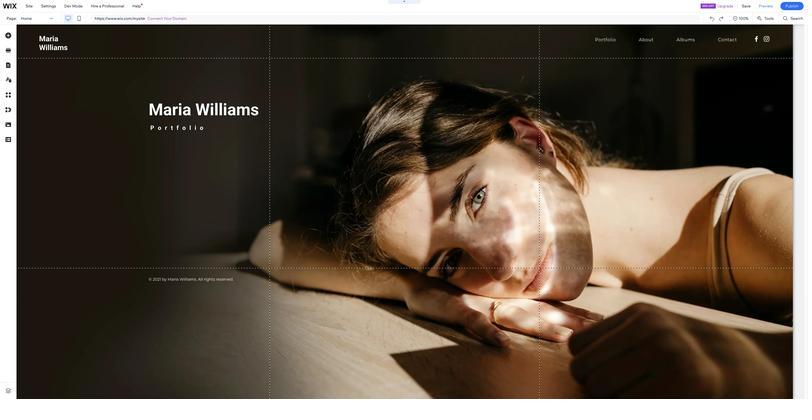 Task type: describe. For each thing, give the bounding box(es) containing it.
https://www.wix.com/mysite connect your domain
[[95, 16, 187, 21]]

upgrade
[[718, 4, 734, 9]]

off
[[709, 4, 715, 8]]

save
[[742, 4, 751, 9]]

a
[[99, 4, 101, 9]]

hire
[[91, 4, 98, 9]]

your
[[164, 16, 172, 21]]

https://www.wix.com/mysite
[[95, 16, 145, 21]]

preview button
[[755, 0, 778, 12]]

site
[[26, 4, 33, 9]]

search button
[[780, 12, 809, 25]]

publish button
[[781, 2, 804, 10]]

save button
[[738, 0, 755, 12]]

search
[[791, 16, 804, 21]]

50%
[[703, 4, 709, 8]]

tools
[[765, 16, 774, 21]]



Task type: locate. For each thing, give the bounding box(es) containing it.
100%
[[739, 16, 749, 21]]

home
[[21, 16, 32, 21]]

settings
[[41, 4, 56, 9]]

domain
[[173, 16, 187, 21]]

50% off
[[703, 4, 715, 8]]

publish
[[786, 4, 799, 9]]

mode
[[72, 4, 83, 9]]

100% button
[[731, 12, 753, 25]]

connect
[[148, 16, 163, 21]]

tools button
[[753, 12, 779, 25]]

hire a professional
[[91, 4, 124, 9]]

dev
[[64, 4, 71, 9]]

dev mode
[[64, 4, 83, 9]]

help
[[133, 4, 141, 9]]

preview
[[759, 4, 774, 9]]

professional
[[102, 4, 124, 9]]



Task type: vqa. For each thing, say whether or not it's contained in the screenshot.
My Designs
no



